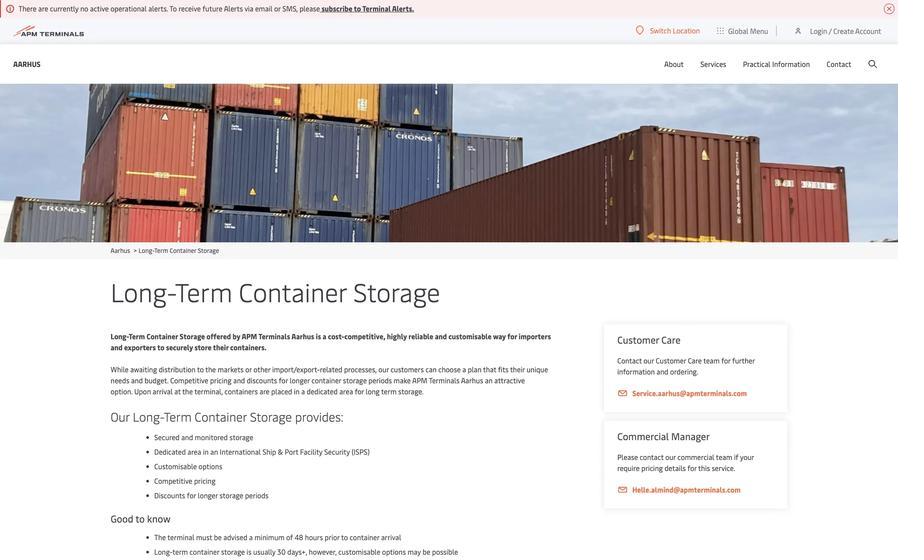 Task type: vqa. For each thing, say whether or not it's contained in the screenshot.
the leftmost it
no



Task type: describe. For each thing, give the bounding box(es) containing it.
for up the placed
[[279, 376, 288, 385]]

to right "good"
[[136, 512, 145, 526]]

>
[[134, 246, 137, 255]]

via
[[245, 4, 254, 13]]

commercial
[[678, 452, 715, 462]]

services
[[701, 59, 727, 69]]

and up the option. upon
[[131, 376, 143, 385]]

0 vertical spatial care
[[662, 333, 681, 347]]

helle.almind@apmterminals.com link
[[618, 485, 775, 496]]

1 vertical spatial is
[[247, 547, 252, 557]]

a left 'plan'
[[463, 365, 466, 374]]

active
[[90, 4, 109, 13]]

fits
[[498, 365, 509, 374]]

switch
[[650, 26, 671, 35]]

of
[[286, 533, 293, 542]]

1 horizontal spatial arrival
[[381, 533, 401, 542]]

monitored
[[195, 433, 228, 442]]

ship
[[263, 447, 276, 457]]

budget.
[[145, 376, 169, 385]]

alerts.
[[392, 4, 414, 13]]

a inside long-term container storage offered by apm terminals aarhus is a cost-competitive, highly reliable and customisable way for importers and exporters to securely store their containers.
[[323, 332, 327, 341]]

services button
[[701, 44, 727, 84]]

by
[[233, 332, 240, 341]]

0 vertical spatial are
[[38, 4, 48, 13]]

0 horizontal spatial area
[[188, 447, 201, 457]]

customer inside contact our customer care team for further information and ordering.
[[656, 356, 687, 366]]

contact for contact
[[827, 59, 852, 69]]

that
[[483, 365, 497, 374]]

switch location
[[650, 26, 700, 35]]

storage for container
[[221, 547, 245, 557]]

dedicated
[[307, 387, 338, 396]]

and up containers
[[233, 376, 245, 385]]

aarhus inside long-term container storage offered by apm terminals aarhus is a cost-competitive, highly reliable and customisable way for importers and exporters to securely store their containers.
[[292, 332, 314, 341]]

subscribe to terminal alerts. link
[[320, 4, 414, 13]]

global menu
[[729, 26, 769, 35]]

terminal
[[168, 533, 195, 542]]

container inside while awaiting distribution to the markets or other import/export-related processes, our customers can choose a plan that fits their unique needs and budget. competitive pricing and discounts for longer container storage periods make apm terminals aarhus an attractive option. upon arrival at the terminal, containers are placed in a dedicated area for long term storage.
[[312, 376, 341, 385]]

contact our customer care team for further information and ordering.
[[618, 356, 755, 377]]

storage.
[[399, 387, 424, 396]]

import/export-
[[272, 365, 320, 374]]

provides:
[[295, 408, 344, 425]]

switch location button
[[636, 26, 700, 35]]

account
[[856, 26, 882, 35]]

storage for longer
[[220, 491, 244, 500]]

port
[[285, 447, 299, 457]]

about button
[[665, 44, 684, 84]]

30
[[277, 547, 286, 557]]

an inside while awaiting distribution to the markets or other import/export-related processes, our customers can choose a plan that fits their unique needs and budget. competitive pricing and discounts for longer container storage periods make apm terminals aarhus an attractive option. upon arrival at the terminal, containers are placed in a dedicated area for long term storage.
[[485, 376, 493, 385]]

securely
[[166, 343, 193, 352]]

email
[[255, 4, 273, 13]]

competitive inside while awaiting distribution to the markets or other import/export-related processes, our customers can choose a plan that fits their unique needs and budget. competitive pricing and discounts for longer container storage periods make apm terminals aarhus an attractive option. upon arrival at the terminal, containers are placed in a dedicated area for long term storage.
[[170, 376, 208, 385]]

please
[[618, 452, 638, 462]]

highly
[[387, 332, 407, 341]]

secured
[[154, 433, 180, 442]]

practical information
[[744, 59, 810, 69]]

0 horizontal spatial periods
[[245, 491, 269, 500]]

international
[[220, 447, 261, 457]]

1 vertical spatial container
[[350, 533, 380, 542]]

terminals inside while awaiting distribution to the markets or other import/export-related processes, our customers can choose a plan that fits their unique needs and budget. competitive pricing and discounts for longer container storage periods make apm terminals aarhus an attractive option. upon arrival at the terminal, containers are placed in a dedicated area for long term storage.
[[429, 376, 460, 385]]

however,
[[309, 547, 337, 557]]

competitive,
[[345, 332, 386, 341]]

0 vertical spatial aarhus link
[[13, 58, 41, 69]]

discounts
[[247, 376, 277, 385]]

attractive
[[495, 376, 525, 385]]

0 horizontal spatial in
[[203, 447, 209, 457]]

/
[[829, 26, 832, 35]]

processes,
[[344, 365, 377, 374]]

and inside contact our customer care team for further information and ordering.
[[657, 367, 669, 377]]

area inside while awaiting distribution to the markets or other import/export-related processes, our customers can choose a plan that fits their unique needs and budget. competitive pricing and discounts for longer container storage periods make apm terminals aarhus an attractive option. upon arrival at the terminal, containers are placed in a dedicated area for long term storage.
[[340, 387, 353, 396]]

storage for monitored
[[230, 433, 253, 442]]

long-term container storage is usually 30 days+, however, customisable options may be possible
[[154, 547, 458, 557]]

reliable
[[409, 332, 434, 341]]

your
[[741, 452, 755, 462]]

can
[[426, 365, 437, 374]]

importers
[[519, 332, 551, 341]]

for left 'long'
[[355, 387, 364, 396]]

terminal,
[[195, 387, 223, 396]]

team for customer care
[[704, 356, 720, 366]]

customers
[[391, 365, 424, 374]]

advised
[[224, 533, 248, 542]]

if
[[734, 452, 739, 462]]

terminal
[[363, 4, 391, 13]]

term inside while awaiting distribution to the markets or other import/export-related processes, our customers can choose a plan that fits their unique needs and budget. competitive pricing and discounts for longer container storage periods make apm terminals aarhus an attractive option. upon arrival at the terminal, containers are placed in a dedicated area for long term storage.
[[381, 387, 397, 396]]

while
[[111, 365, 129, 374]]

commercial
[[618, 430, 669, 443]]

1 horizontal spatial options
[[382, 547, 406, 557]]

long- for long-term container storage is usually 30 days+, however, customisable options may be possible
[[154, 547, 173, 557]]

or inside while awaiting distribution to the markets or other import/export-related processes, our customers can choose a plan that fits their unique needs and budget. competitive pricing and discounts for longer container storage periods make apm terminals aarhus an attractive option. upon arrival at the terminal, containers are placed in a dedicated area for long term storage.
[[245, 365, 252, 374]]

global
[[729, 26, 749, 35]]

contact
[[640, 452, 664, 462]]

please contact our commercial team if your require pricing details for this service.
[[618, 452, 755, 473]]

containers.
[[230, 343, 266, 352]]

longer inside while awaiting distribution to the markets or other import/export-related processes, our customers can choose a plan that fits their unique needs and budget. competitive pricing and discounts for longer container storage periods make apm terminals aarhus an attractive option. upon arrival at the terminal, containers are placed in a dedicated area for long term storage.
[[290, 376, 310, 385]]

long-term container storage
[[111, 274, 440, 309]]

there
[[19, 4, 37, 13]]

dedicated area in an international ship & port facility security (isps)
[[154, 447, 372, 457]]

0 horizontal spatial term
[[173, 547, 188, 557]]

our inside contact our customer care team for further information and ordering.
[[644, 356, 655, 366]]

long- right >
[[139, 246, 154, 255]]

their inside long-term container storage offered by apm terminals aarhus is a cost-competitive, highly reliable and customisable way for importers and exporters to securely store their containers.
[[213, 343, 229, 352]]

0 vertical spatial the
[[206, 365, 216, 374]]

usually
[[253, 547, 276, 557]]

service.aarhus@apmterminals.com
[[633, 388, 747, 398]]

0 horizontal spatial container
[[190, 547, 219, 557]]

operational
[[111, 4, 147, 13]]

periods inside while awaiting distribution to the markets or other import/export-related processes, our customers can choose a plan that fits their unique needs and budget. competitive pricing and discounts for longer container storage periods make apm terminals aarhus an attractive option. upon arrival at the terminal, containers are placed in a dedicated area for long term storage.
[[369, 376, 392, 385]]

and up while
[[111, 343, 123, 352]]

long- for long-term container storage
[[111, 274, 175, 309]]

global menu button
[[709, 17, 778, 44]]

plan
[[468, 365, 482, 374]]

1 vertical spatial be
[[423, 547, 431, 557]]

offered
[[207, 332, 231, 341]]

apm inside long-term container storage offered by apm terminals aarhus is a cost-competitive, highly reliable and customisable way for importers and exporters to securely store their containers.
[[242, 332, 257, 341]]

this
[[699, 463, 711, 473]]

to
[[170, 4, 177, 13]]

a left dedicated
[[301, 387, 305, 396]]

needs
[[111, 376, 129, 385]]

no
[[80, 4, 88, 13]]

aarhus > long-term container storage
[[111, 246, 219, 255]]

contact button
[[827, 44, 852, 84]]

must
[[196, 533, 212, 542]]

our long-term container storage provides:
[[111, 408, 344, 425]]

the terminal must be advised a minimum of 48 hours prior to container arrival
[[154, 533, 401, 542]]

at
[[174, 387, 181, 396]]

exporters
[[124, 343, 156, 352]]



Task type: locate. For each thing, give the bounding box(es) containing it.
1 vertical spatial contact
[[618, 356, 642, 366]]

an down monitored
[[210, 447, 218, 457]]

discounts for longer storage periods
[[154, 491, 269, 500]]

0 horizontal spatial our
[[379, 365, 389, 374]]

longer down the competitive pricing
[[198, 491, 218, 500]]

our inside please contact our commercial team if your require pricing details for this service.
[[666, 452, 676, 462]]

periods up minimum
[[245, 491, 269, 500]]

0 vertical spatial competitive
[[170, 376, 208, 385]]

pricing up discounts for longer storage periods
[[194, 476, 216, 486]]

options down monitored
[[199, 462, 222, 471]]

container down must on the left
[[190, 547, 219, 557]]

1 vertical spatial team
[[716, 452, 733, 462]]

apm inside while awaiting distribution to the markets or other import/export-related processes, our customers can choose a plan that fits their unique needs and budget. competitive pricing and discounts for longer container storage periods make apm terminals aarhus an attractive option. upon arrival at the terminal, containers are placed in a dedicated area for long term storage.
[[413, 376, 428, 385]]

1 horizontal spatial customisable
[[449, 332, 492, 341]]

long- down the
[[154, 547, 173, 557]]

1 vertical spatial competitive
[[154, 476, 192, 486]]

to left securely
[[157, 343, 165, 352]]

0 vertical spatial pricing
[[210, 376, 232, 385]]

team left further
[[704, 356, 720, 366]]

are inside while awaiting distribution to the markets or other import/export-related processes, our customers can choose a plan that fits their unique needs and budget. competitive pricing and discounts for longer container storage periods make apm terminals aarhus an attractive option. upon arrival at the terminal, containers are placed in a dedicated area for long term storage.
[[260, 387, 270, 396]]

make
[[394, 376, 411, 385]]

contact inside contact our customer care team for further information and ordering.
[[618, 356, 642, 366]]

are
[[38, 4, 48, 13], [260, 387, 270, 396]]

1 horizontal spatial container
[[312, 376, 341, 385]]

1 vertical spatial area
[[188, 447, 201, 457]]

customer up information
[[618, 333, 660, 347]]

container storage denmark image
[[0, 84, 899, 243]]

long- inside long-term container storage offered by apm terminals aarhus is a cost-competitive, highly reliable and customisable way for importers and exporters to securely store their containers.
[[111, 332, 129, 341]]

login / create account
[[811, 26, 882, 35]]

customisable down prior
[[339, 547, 381, 557]]

commercial manager
[[618, 430, 710, 443]]

1 horizontal spatial in
[[294, 387, 300, 396]]

contact down login / create account link
[[827, 59, 852, 69]]

customisable
[[154, 462, 197, 471]]

(isps)
[[352, 447, 370, 457]]

competitive
[[170, 376, 208, 385], [154, 476, 192, 486]]

or
[[274, 4, 281, 13], [245, 365, 252, 374]]

0 vertical spatial terminals
[[259, 332, 290, 341]]

receive
[[179, 4, 201, 13]]

in down the secured and monitored storage
[[203, 447, 209, 457]]

storage down processes,
[[343, 376, 367, 385]]

0 vertical spatial options
[[199, 462, 222, 471]]

store
[[195, 343, 212, 352]]

care inside contact our customer care team for further information and ordering.
[[688, 356, 702, 366]]

details
[[665, 463, 686, 473]]

0 horizontal spatial or
[[245, 365, 252, 374]]

long- up secured at the bottom
[[133, 408, 164, 425]]

to inside long-term container storage offered by apm terminals aarhus is a cost-competitive, highly reliable and customisable way for importers and exporters to securely store their containers.
[[157, 343, 165, 352]]

1 horizontal spatial terminals
[[429, 376, 460, 385]]

or left other
[[245, 365, 252, 374]]

the
[[154, 533, 166, 542]]

the left the markets
[[206, 365, 216, 374]]

0 vertical spatial in
[[294, 387, 300, 396]]

for left further
[[722, 356, 731, 366]]

1 horizontal spatial our
[[644, 356, 655, 366]]

1 horizontal spatial or
[[274, 4, 281, 13]]

discounts
[[154, 491, 185, 500]]

minimum
[[255, 533, 285, 542]]

security
[[324, 447, 350, 457]]

storage up international on the left bottom of page
[[230, 433, 253, 442]]

menu
[[751, 26, 769, 35]]

2 vertical spatial container
[[190, 547, 219, 557]]

is inside long-term container storage offered by apm terminals aarhus is a cost-competitive, highly reliable and customisable way for importers and exporters to securely store their containers.
[[316, 332, 321, 341]]

longer down import/export-
[[290, 376, 310, 385]]

container inside long-term container storage offered by apm terminals aarhus is a cost-competitive, highly reliable and customisable way for importers and exporters to securely store their containers.
[[147, 332, 178, 341]]

storage
[[198, 246, 219, 255], [354, 274, 440, 309], [180, 332, 205, 341], [250, 408, 292, 425]]

storage down advised
[[221, 547, 245, 557]]

alerts
[[224, 4, 243, 13]]

our right processes,
[[379, 365, 389, 374]]

long- for long-term container storage offered by apm terminals aarhus is a cost-competitive, highly reliable and customisable way for importers and exporters to securely store their containers.
[[111, 332, 129, 341]]

customisable
[[449, 332, 492, 341], [339, 547, 381, 557]]

be
[[214, 533, 222, 542], [423, 547, 431, 557]]

service.
[[712, 463, 736, 473]]

0 horizontal spatial options
[[199, 462, 222, 471]]

facility
[[300, 447, 323, 457]]

1 horizontal spatial the
[[206, 365, 216, 374]]

team for commercial manager
[[716, 452, 733, 462]]

term
[[381, 387, 397, 396], [173, 547, 188, 557]]

pricing inside please contact our commercial team if your require pricing details for this service.
[[642, 463, 663, 473]]

long
[[366, 387, 380, 396]]

ordering.
[[671, 367, 699, 377]]

1 horizontal spatial an
[[485, 376, 493, 385]]

term right 'long'
[[381, 387, 397, 396]]

0 vertical spatial area
[[340, 387, 353, 396]]

an down that
[[485, 376, 493, 385]]

their inside while awaiting distribution to the markets or other import/export-related processes, our customers can choose a plan that fits their unique needs and budget. competitive pricing and discounts for longer container storage periods make apm terminals aarhus an attractive option. upon arrival at the terminal, containers are placed in a dedicated area for long term storage.
[[510, 365, 525, 374]]

login
[[811, 26, 828, 35]]

in right the placed
[[294, 387, 300, 396]]

0 horizontal spatial an
[[210, 447, 218, 457]]

0 vertical spatial is
[[316, 332, 321, 341]]

1 horizontal spatial be
[[423, 547, 431, 557]]

area right dedicated
[[340, 387, 353, 396]]

for down the competitive pricing
[[187, 491, 196, 500]]

0 vertical spatial term
[[381, 387, 397, 396]]

about
[[665, 59, 684, 69]]

0 vertical spatial apm
[[242, 332, 257, 341]]

pricing down contact
[[642, 463, 663, 473]]

is left usually
[[247, 547, 252, 557]]

1 vertical spatial apm
[[413, 376, 428, 385]]

options left may
[[382, 547, 406, 557]]

the right at
[[182, 387, 193, 396]]

long- down >
[[111, 274, 175, 309]]

1 horizontal spatial area
[[340, 387, 353, 396]]

apm up storage. on the left of page
[[413, 376, 428, 385]]

1 vertical spatial an
[[210, 447, 218, 457]]

subscribe
[[322, 4, 353, 13]]

a left cost-
[[323, 332, 327, 341]]

1 horizontal spatial apm
[[413, 376, 428, 385]]

or left sms,
[[274, 4, 281, 13]]

to right prior
[[341, 533, 348, 542]]

secured and monitored storage
[[154, 433, 253, 442]]

0 vertical spatial arrival
[[153, 387, 173, 396]]

customisable left way
[[449, 332, 492, 341]]

aarhus
[[13, 59, 41, 69], [111, 246, 130, 255], [292, 332, 314, 341], [461, 376, 484, 385]]

information
[[773, 59, 810, 69]]

customer up 'ordering.'
[[656, 356, 687, 366]]

container up dedicated
[[312, 376, 341, 385]]

care up 'ordering.'
[[688, 356, 702, 366]]

2 horizontal spatial container
[[350, 533, 380, 542]]

while awaiting distribution to the markets or other import/export-related processes, our customers can choose a plan that fits their unique needs and budget. competitive pricing and discounts for longer container storage periods make apm terminals aarhus an attractive option. upon arrival at the terminal, containers are placed in a dedicated area for long term storage.
[[111, 365, 548, 396]]

1 vertical spatial longer
[[198, 491, 218, 500]]

1 vertical spatial or
[[245, 365, 252, 374]]

1 horizontal spatial term
[[381, 387, 397, 396]]

0 horizontal spatial longer
[[198, 491, 218, 500]]

containers
[[225, 387, 258, 396]]

team inside please contact our commercial team if your require pricing details for this service.
[[716, 452, 733, 462]]

storage inside while awaiting distribution to the markets or other import/export-related processes, our customers can choose a plan that fits their unique needs and budget. competitive pricing and discounts for longer container storage periods make apm terminals aarhus an attractive option. upon arrival at the terminal, containers are placed in a dedicated area for long term storage.
[[343, 376, 367, 385]]

0 horizontal spatial aarhus link
[[13, 58, 41, 69]]

competitive up at
[[170, 376, 208, 385]]

practical
[[744, 59, 771, 69]]

be right must on the left
[[214, 533, 222, 542]]

terminals up containers.
[[259, 332, 290, 341]]

0 vertical spatial be
[[214, 533, 222, 542]]

to left terminal on the left of page
[[354, 4, 361, 13]]

0 vertical spatial customer
[[618, 333, 660, 347]]

arrival
[[153, 387, 173, 396], [381, 533, 401, 542]]

and right reliable
[[435, 332, 447, 341]]

area up customisable options on the bottom
[[188, 447, 201, 457]]

pricing
[[210, 376, 232, 385], [642, 463, 663, 473], [194, 476, 216, 486]]

2 vertical spatial pricing
[[194, 476, 216, 486]]

1 vertical spatial periods
[[245, 491, 269, 500]]

please
[[300, 4, 320, 13]]

1 vertical spatial the
[[182, 387, 193, 396]]

information
[[618, 367, 655, 377]]

0 vertical spatial container
[[312, 376, 341, 385]]

1 vertical spatial in
[[203, 447, 209, 457]]

0 horizontal spatial customisable
[[339, 547, 381, 557]]

2 horizontal spatial our
[[666, 452, 676, 462]]

possible
[[432, 547, 458, 557]]

our up information
[[644, 356, 655, 366]]

and right secured at the bottom
[[181, 433, 193, 442]]

aarhus inside while awaiting distribution to the markets or other import/export-related processes, our customers can choose a plan that fits their unique needs and budget. competitive pricing and discounts for longer container storage periods make apm terminals aarhus an attractive option. upon arrival at the terminal, containers are placed in a dedicated area for long term storage.
[[461, 376, 484, 385]]

0 vertical spatial contact
[[827, 59, 852, 69]]

their down offered
[[213, 343, 229, 352]]

be right may
[[423, 547, 431, 557]]

1 horizontal spatial are
[[260, 387, 270, 396]]

&
[[278, 447, 283, 457]]

1 vertical spatial are
[[260, 387, 270, 396]]

1 vertical spatial terminals
[[429, 376, 460, 385]]

1 vertical spatial customisable
[[339, 547, 381, 557]]

apm up containers.
[[242, 332, 257, 341]]

sms,
[[283, 4, 298, 13]]

competitive down customisable
[[154, 476, 192, 486]]

awaiting
[[130, 365, 157, 374]]

1 vertical spatial their
[[510, 365, 525, 374]]

for right way
[[508, 332, 517, 341]]

term inside long-term container storage offered by apm terminals aarhus is a cost-competitive, highly reliable and customisable way for importers and exporters to securely store their containers.
[[129, 332, 145, 341]]

periods up 'long'
[[369, 376, 392, 385]]

good to know
[[111, 512, 171, 526]]

to inside while awaiting distribution to the markets or other import/export-related processes, our customers can choose a plan that fits their unique needs and budget. competitive pricing and discounts for longer container storage periods make apm terminals aarhus an attractive option. upon arrival at the terminal, containers are placed in a dedicated area for long term storage.
[[197, 365, 204, 374]]

there are currently no active operational alerts. to receive future alerts via email or sms, please subscribe to terminal alerts.
[[19, 4, 414, 13]]

arrival inside while awaiting distribution to the markets or other import/export-related processes, our customers can choose a plan that fits their unique needs and budget. competitive pricing and discounts for longer container storage periods make apm terminals aarhus an attractive option. upon arrival at the terminal, containers are placed in a dedicated area for long term storage.
[[153, 387, 173, 396]]

1 vertical spatial arrival
[[381, 533, 401, 542]]

is left cost-
[[316, 332, 321, 341]]

practical information button
[[744, 44, 810, 84]]

our
[[111, 408, 130, 425]]

for down commercial
[[688, 463, 697, 473]]

1 vertical spatial care
[[688, 356, 702, 366]]

to
[[354, 4, 361, 13], [157, 343, 165, 352], [197, 365, 204, 374], [136, 512, 145, 526], [341, 533, 348, 542]]

are right there
[[38, 4, 48, 13]]

contact for contact our customer care team for further information and ordering.
[[618, 356, 642, 366]]

1 horizontal spatial their
[[510, 365, 525, 374]]

0 vertical spatial their
[[213, 343, 229, 352]]

in
[[294, 387, 300, 396], [203, 447, 209, 457]]

0 horizontal spatial the
[[182, 387, 193, 396]]

1 vertical spatial term
[[173, 547, 188, 557]]

care up contact our customer care team for further information and ordering.
[[662, 333, 681, 347]]

way
[[493, 332, 506, 341]]

0 horizontal spatial terminals
[[259, 332, 290, 341]]

terminals down choose
[[429, 376, 460, 385]]

service.aarhus@apmterminals.com link
[[618, 388, 775, 399]]

team up service.
[[716, 452, 733, 462]]

customisable options
[[154, 462, 222, 471]]

storage up advised
[[220, 491, 244, 500]]

0 horizontal spatial are
[[38, 4, 48, 13]]

our
[[644, 356, 655, 366], [379, 365, 389, 374], [666, 452, 676, 462]]

1 vertical spatial pricing
[[642, 463, 663, 473]]

1 horizontal spatial aarhus link
[[111, 246, 130, 255]]

for inside contact our customer care team for further information and ordering.
[[722, 356, 731, 366]]

to down store
[[197, 365, 204, 374]]

0 horizontal spatial apm
[[242, 332, 257, 341]]

their up attractive
[[510, 365, 525, 374]]

1 vertical spatial aarhus link
[[111, 246, 130, 255]]

contact up information
[[618, 356, 642, 366]]

0 horizontal spatial be
[[214, 533, 222, 542]]

0 vertical spatial or
[[274, 4, 281, 13]]

pricing down the markets
[[210, 376, 232, 385]]

0 vertical spatial team
[[704, 356, 720, 366]]

markets
[[218, 365, 244, 374]]

1 vertical spatial customer
[[656, 356, 687, 366]]

1 horizontal spatial periods
[[369, 376, 392, 385]]

container right prior
[[350, 533, 380, 542]]

0 horizontal spatial contact
[[618, 356, 642, 366]]

a right advised
[[249, 533, 253, 542]]

and left 'ordering.'
[[657, 367, 669, 377]]

related
[[320, 365, 343, 374]]

for inside long-term container storage offered by apm terminals aarhus is a cost-competitive, highly reliable and customisable way for importers and exporters to securely store their containers.
[[508, 332, 517, 341]]

dedicated
[[154, 447, 186, 457]]

48
[[295, 533, 303, 542]]

1 vertical spatial options
[[382, 547, 406, 557]]

0 vertical spatial longer
[[290, 376, 310, 385]]

0 horizontal spatial is
[[247, 547, 252, 557]]

hours
[[305, 533, 323, 542]]

0 horizontal spatial arrival
[[153, 387, 173, 396]]

storage
[[343, 376, 367, 385], [230, 433, 253, 442], [220, 491, 244, 500], [221, 547, 245, 557]]

options
[[199, 462, 222, 471], [382, 547, 406, 557]]

prior
[[325, 533, 340, 542]]

1 horizontal spatial longer
[[290, 376, 310, 385]]

long-
[[139, 246, 154, 255], [111, 274, 175, 309], [111, 332, 129, 341], [133, 408, 164, 425], [154, 547, 173, 557]]

team inside contact our customer care team for further information and ordering.
[[704, 356, 720, 366]]

0 vertical spatial periods
[[369, 376, 392, 385]]

0 vertical spatial an
[[485, 376, 493, 385]]

customisable inside long-term container storage offered by apm terminals aarhus is a cost-competitive, highly reliable and customisable way for importers and exporters to securely store their containers.
[[449, 332, 492, 341]]

option. upon
[[111, 387, 151, 396]]

1 horizontal spatial care
[[688, 356, 702, 366]]

0 horizontal spatial their
[[213, 343, 229, 352]]

is
[[316, 332, 321, 341], [247, 547, 252, 557]]

terminals inside long-term container storage offered by apm terminals aarhus is a cost-competitive, highly reliable and customisable way for importers and exporters to securely store their containers.
[[259, 332, 290, 341]]

long- up exporters
[[111, 332, 129, 341]]

in inside while awaiting distribution to the markets or other import/export-related processes, our customers can choose a plan that fits their unique needs and budget. competitive pricing and discounts for longer container storage periods make apm terminals aarhus an attractive option. upon arrival at the terminal, containers are placed in a dedicated area for long term storage.
[[294, 387, 300, 396]]

distribution
[[159, 365, 196, 374]]

days+,
[[288, 547, 307, 557]]

and
[[435, 332, 447, 341], [111, 343, 123, 352], [657, 367, 669, 377], [131, 376, 143, 385], [233, 376, 245, 385], [181, 433, 193, 442]]

may
[[408, 547, 421, 557]]

for inside please contact our commercial team if your require pricing details for this service.
[[688, 463, 697, 473]]

close alert image
[[885, 4, 895, 14]]

our inside while awaiting distribution to the markets or other import/export-related processes, our customers can choose a plan that fits their unique needs and budget. competitive pricing and discounts for longer container storage periods make apm terminals aarhus an attractive option. upon arrival at the terminal, containers are placed in a dedicated area for long term storage.
[[379, 365, 389, 374]]

0 vertical spatial customisable
[[449, 332, 492, 341]]

1 horizontal spatial is
[[316, 332, 321, 341]]

1 horizontal spatial contact
[[827, 59, 852, 69]]

storage inside long-term container storage offered by apm terminals aarhus is a cost-competitive, highly reliable and customisable way for importers and exporters to securely store their containers.
[[180, 332, 205, 341]]

pricing inside while awaiting distribution to the markets or other import/export-related processes, our customers can choose a plan that fits their unique needs and budget. competitive pricing and discounts for longer container storage periods make apm terminals aarhus an attractive option. upon arrival at the terminal, containers are placed in a dedicated area for long term storage.
[[210, 376, 232, 385]]

term down terminal on the bottom left of the page
[[173, 547, 188, 557]]

0 horizontal spatial care
[[662, 333, 681, 347]]

competitive pricing
[[154, 476, 216, 486]]

are down discounts
[[260, 387, 270, 396]]

our up details
[[666, 452, 676, 462]]



